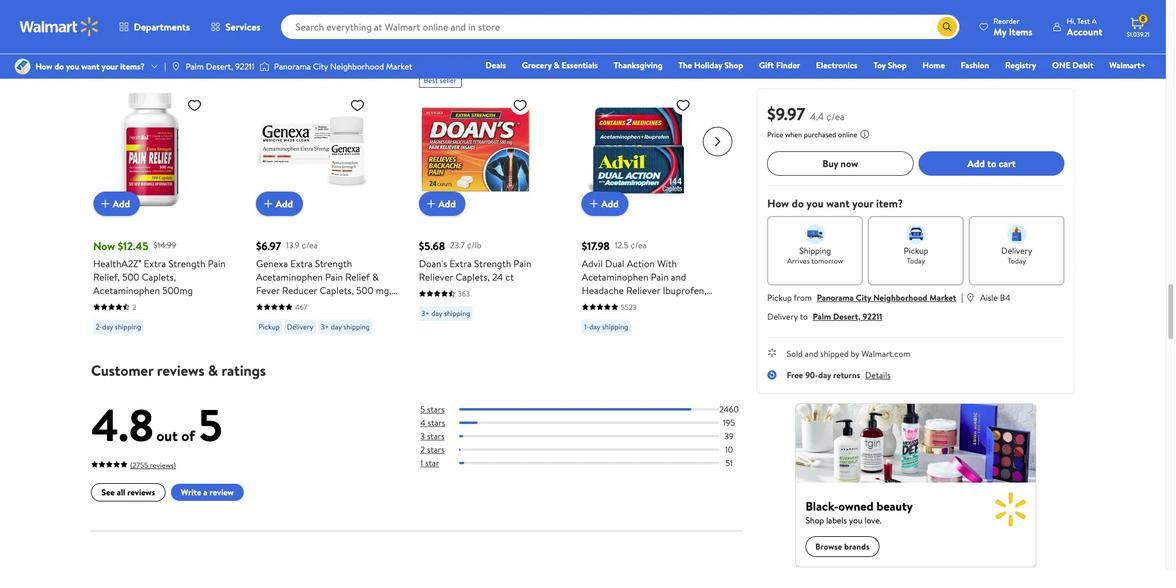 Task type: describe. For each thing, give the bounding box(es) containing it.
registry link
[[1000, 59, 1042, 72]]

today for delivery
[[1008, 256, 1027, 266]]

departments button
[[109, 12, 200, 42]]

add button for genexa extra strength acetaminophen pain relief & fever reducer caplets, 500 mg, 50 ct image
[[256, 192, 303, 216]]

product group containing now $12.45
[[93, 68, 239, 340]]

delivery for to
[[768, 311, 798, 323]]

services button
[[200, 12, 271, 42]]

grocery & essentials link
[[517, 59, 604, 72]]

see all reviews
[[101, 487, 155, 499]]

ratings
[[221, 360, 266, 381]]

price
[[768, 130, 784, 140]]

2 stars
[[420, 444, 444, 456]]

progress bar for 39
[[459, 436, 719, 438]]

4.8 out of 5
[[91, 395, 222, 456]]

1-
[[584, 322, 590, 332]]

count
[[670, 297, 696, 311]]

tomorrow
[[812, 256, 844, 266]]

a
[[203, 487, 207, 499]]

1 horizontal spatial 5
[[420, 404, 425, 416]]

0 horizontal spatial palm
[[186, 60, 204, 73]]

0 vertical spatial city
[[313, 60, 328, 73]]

add to cart image for $17.98
[[587, 197, 602, 211]]

10
[[725, 444, 733, 456]]

shop inside toy shop link
[[888, 59, 907, 71]]

healtha2z® extra strength pain relief, 500 caplets, acetaminophen 500mg image
[[93, 93, 207, 206]]

review
[[209, 487, 234, 499]]

relief
[[345, 271, 370, 284]]

12.5
[[615, 240, 629, 252]]

2460
[[719, 404, 739, 416]]

add to cart button
[[919, 152, 1065, 176]]

2 for 2
[[132, 302, 136, 313]]

4 stars
[[420, 417, 445, 429]]

and inside $17.98 12.5 ¢/ea advil dual action with acetaminophen pain and headache reliever ibuprofen, coated caplets, 144 count
[[671, 271, 687, 284]]

caplets, inside $17.98 12.5 ¢/ea advil dual action with acetaminophen pain and headache reliever ibuprofen, coated caplets, 144 count
[[616, 297, 650, 311]]

palm desert, 92211 button
[[813, 311, 883, 323]]

doan's
[[419, 257, 447, 271]]

acetaminophen inside $17.98 12.5 ¢/ea advil dual action with acetaminophen pain and headache reliever ibuprofen, coated caplets, 144 count
[[582, 271, 649, 284]]

the holiday shop link
[[673, 59, 749, 72]]

doan's extra strength pain reliever caplets, 24 ct image
[[419, 93, 533, 206]]

walmart+
[[1110, 59, 1146, 71]]

finder
[[777, 59, 801, 71]]

Walmart Site-Wide search field
[[281, 15, 960, 39]]

the holiday shop
[[679, 59, 744, 71]]

action
[[627, 257, 655, 271]]

stars for 5 stars
[[427, 404, 445, 416]]

intent image for pickup image
[[907, 225, 926, 244]]

star
[[425, 458, 439, 470]]

today for pickup
[[907, 256, 926, 266]]

do for how do you want your items?
[[54, 60, 64, 73]]

aisle
[[981, 292, 998, 304]]

legal information image
[[860, 130, 870, 139]]

0 vertical spatial market
[[386, 60, 413, 73]]

fashion
[[961, 59, 990, 71]]

500 inside '$6.97 13.9 ¢/ea genexa extra strength acetaminophen pain relief & fever reducer caplets, 500 mg, 50 ct'
[[356, 284, 374, 297]]

1 vertical spatial reviews
[[127, 487, 155, 499]]

0 vertical spatial 3+
[[422, 308, 430, 319]]

may
[[163, 43, 185, 60]]

cart
[[999, 157, 1016, 170]]

pickup for pickup today
[[904, 245, 929, 257]]

$9.97 4.4 ¢/ea
[[768, 102, 845, 126]]

strength for $12.45
[[168, 257, 206, 271]]

8
[[1142, 14, 1146, 24]]

of
[[181, 426, 195, 447]]

reliever inside $17.98 12.5 ¢/ea advil dual action with acetaminophen pain and headache reliever ibuprofen, coated caplets, 144 count
[[627, 284, 661, 297]]

 image for how
[[15, 59, 31, 75]]

seller
[[440, 75, 457, 85]]

¢/ea for $17.98
[[631, 240, 647, 252]]

0 vertical spatial &
[[554, 59, 560, 71]]

reliever inside $5.68 23.7 ¢/lb doan's extra strength pain reliever caplets, 24 ct
[[419, 271, 453, 284]]

how do you want your item?
[[768, 196, 904, 211]]

acetaminophen inside now $12.45 $14.99 healtha2z® extra strength pain relief, 500 caplets, acetaminophen 500mg
[[93, 284, 160, 297]]

from
[[794, 292, 812, 304]]

24
[[492, 271, 503, 284]]

free 90-day returns details
[[787, 370, 891, 382]]

dual
[[606, 257, 625, 271]]

electronics link
[[811, 59, 864, 72]]

the
[[679, 59, 692, 71]]

add to favorites list, advil dual action with acetaminophen pain and headache reliever ibuprofen, coated caplets, 144 count image
[[676, 98, 691, 113]]

now $12.45 $14.99 healtha2z® extra strength pain relief, 500 caplets, acetaminophen 500mg
[[93, 239, 226, 297]]

see
[[101, 487, 115, 499]]

13.9
[[286, 240, 300, 252]]

now
[[841, 157, 859, 170]]

0 vertical spatial neighborhood
[[330, 60, 384, 73]]

add to cart
[[968, 157, 1016, 170]]

1 vertical spatial palm
[[813, 311, 832, 323]]

day down the coated
[[590, 322, 601, 332]]

panorama inside pickup from panorama city neighborhood market |
[[817, 292, 854, 304]]

sold and shipped by walmart.com
[[787, 348, 911, 361]]

you for how do you want your item?
[[807, 196, 824, 211]]

want for items?
[[81, 60, 100, 73]]

23.7
[[450, 240, 465, 252]]

details button
[[866, 370, 891, 382]]

registry
[[1006, 59, 1037, 71]]

363
[[458, 289, 470, 299]]

caplets, inside now $12.45 $14.99 healtha2z® extra strength pain relief, 500 caplets, acetaminophen 500mg
[[142, 271, 176, 284]]

2 for 2 stars
[[420, 444, 425, 456]]

3 stars
[[420, 431, 444, 443]]

ct
[[270, 297, 280, 311]]

5 stars
[[420, 404, 445, 416]]

want for item?
[[827, 196, 850, 211]]

reviews)
[[150, 461, 176, 471]]

pain inside now $12.45 $14.99 healtha2z® extra strength pain relief, 500 caplets, acetaminophen 500mg
[[208, 257, 226, 271]]

product group containing $5.68
[[419, 68, 565, 340]]

shipping down relief
[[344, 322, 370, 332]]

progress bar for 2460
[[459, 409, 719, 411]]

2-
[[96, 322, 102, 332]]

add for genexa extra strength acetaminophen pain relief & fever reducer caplets, 500 mg, 50 ct image
[[276, 197, 293, 211]]

0 vertical spatial reviews
[[157, 360, 204, 381]]

¢/ea for $9.97
[[827, 110, 845, 123]]

departments
[[134, 20, 190, 34]]

add button for advil dual action with acetaminophen pain and headache reliever ibuprofen, coated caplets, 144 count image
[[582, 192, 629, 216]]

2 add to cart image from the left
[[424, 197, 439, 211]]

shipped
[[821, 348, 849, 361]]

4.4
[[811, 110, 824, 123]]

city inside pickup from panorama city neighborhood market |
[[856, 292, 872, 304]]

toy shop link
[[868, 59, 913, 72]]

add to cart image
[[261, 197, 276, 211]]

how for how do you want your item?
[[768, 196, 789, 211]]

online
[[839, 130, 858, 140]]

1 horizontal spatial |
[[962, 291, 964, 304]]

0 vertical spatial 3+ day shipping
[[422, 308, 471, 319]]

thanksgiving link
[[609, 59, 669, 72]]

extra for $12.45
[[144, 257, 166, 271]]

1-day shipping
[[584, 322, 629, 332]]

your for item?
[[853, 196, 874, 211]]

reorder
[[994, 16, 1020, 26]]

2-day shipping
[[96, 322, 141, 332]]

market inside pickup from panorama city neighborhood market |
[[930, 292, 957, 304]]

¢/ea for $6.97
[[302, 240, 318, 252]]

467
[[295, 302, 307, 313]]

& inside '$6.97 13.9 ¢/ea genexa extra strength acetaminophen pain relief & fever reducer caplets, 500 mg, 50 ct'
[[372, 271, 379, 284]]

progress bar for 195
[[459, 422, 719, 425]]

50
[[256, 297, 267, 311]]

products you may also like
[[91, 43, 230, 60]]

test
[[1078, 16, 1091, 26]]

500mg
[[162, 284, 193, 297]]

shipping down 5523
[[602, 322, 629, 332]]

$12.45
[[118, 239, 148, 254]]

 image for palm
[[171, 62, 181, 71]]

like
[[211, 43, 230, 60]]

8 $1,039.21
[[1127, 14, 1150, 38]]

your for items?
[[102, 60, 118, 73]]

advil
[[582, 257, 603, 271]]

add button for healtha2z® extra strength pain relief, 500 caplets, acetaminophen 500mg image
[[93, 192, 140, 216]]

best
[[424, 75, 438, 85]]

shop inside the holiday shop link
[[725, 59, 744, 71]]

add for healtha2z® extra strength pain relief, 500 caplets, acetaminophen 500mg image
[[113, 197, 130, 211]]

buy
[[823, 157, 839, 170]]

walmart image
[[20, 17, 99, 37]]

one debit link
[[1047, 59, 1100, 72]]



Task type: locate. For each thing, give the bounding box(es) containing it.
ibuprofen,
[[663, 284, 707, 297]]

1 horizontal spatial to
[[988, 157, 997, 170]]

toy
[[874, 59, 886, 71]]

add button up the $17.98 on the top of page
[[582, 192, 629, 216]]

1 horizontal spatial 500
[[356, 284, 374, 297]]

1 vertical spatial to
[[800, 311, 808, 323]]

1 add button from the left
[[93, 192, 140, 216]]

services
[[226, 20, 261, 34]]

1 strength from the left
[[168, 257, 206, 271]]

1 horizontal spatial reliever
[[627, 284, 661, 297]]

out
[[156, 426, 178, 447]]

1 horizontal spatial do
[[792, 196, 804, 211]]

shipping right 2-
[[115, 322, 141, 332]]

1 horizontal spatial and
[[805, 348, 819, 361]]

reviews right all
[[127, 487, 155, 499]]

grocery
[[522, 59, 552, 71]]

0 horizontal spatial &
[[208, 360, 218, 381]]

gift finder link
[[754, 59, 806, 72]]

Search search field
[[281, 15, 960, 39]]

strength down ¢/lb
[[474, 257, 512, 271]]

500 inside now $12.45 $14.99 healtha2z® extra strength pain relief, 500 caplets, acetaminophen 500mg
[[122, 271, 139, 284]]

1 today from the left
[[907, 256, 926, 266]]

see all reviews link
[[91, 484, 165, 502]]

1 horizontal spatial 3+ day shipping
[[422, 308, 471, 319]]

fashion link
[[956, 59, 995, 72]]

2 vertical spatial pickup
[[259, 322, 280, 332]]

¢/ea inside $17.98 12.5 ¢/ea advil dual action with acetaminophen pain and headache reliever ibuprofen, coated caplets, 144 count
[[631, 240, 647, 252]]

0 horizontal spatial do
[[54, 60, 64, 73]]

1 progress bar from the top
[[459, 409, 719, 411]]

0 vertical spatial pickup
[[904, 245, 929, 257]]

2 progress bar from the top
[[459, 422, 719, 425]]

with
[[658, 257, 677, 271]]

1 horizontal spatial today
[[1008, 256, 1027, 266]]

strength
[[168, 257, 206, 271], [315, 257, 352, 271], [474, 257, 512, 271]]

pickup today
[[904, 245, 929, 266]]

to left the cart
[[988, 157, 997, 170]]

your left item?
[[853, 196, 874, 211]]

reviews right customer on the left
[[157, 360, 204, 381]]

92211
[[235, 60, 255, 73], [863, 311, 883, 323]]

stars down 3 stars
[[427, 444, 444, 456]]

to inside add to cart button
[[988, 157, 997, 170]]

$5.68
[[419, 239, 445, 254]]

want down products
[[81, 60, 100, 73]]

2 add button from the left
[[256, 192, 303, 216]]

palm
[[186, 60, 204, 73], [813, 311, 832, 323]]

strength inside $5.68 23.7 ¢/lb doan's extra strength pain reliever caplets, 24 ct
[[474, 257, 512, 271]]

500
[[122, 271, 139, 284], [356, 284, 374, 297]]

195
[[723, 417, 735, 429]]

1 horizontal spatial shop
[[888, 59, 907, 71]]

deals
[[486, 59, 506, 71]]

0 horizontal spatial pickup
[[259, 322, 280, 332]]

neighborhood down pickup today
[[874, 292, 928, 304]]

1 add to cart image from the left
[[98, 197, 113, 211]]

progress bar for 10
[[459, 449, 719, 452]]

grocery & essentials
[[522, 59, 598, 71]]

1 vertical spatial pickup
[[768, 292, 792, 304]]

how down walmart image in the top of the page
[[35, 60, 52, 73]]

2 vertical spatial you
[[807, 196, 824, 211]]

0 horizontal spatial market
[[386, 60, 413, 73]]

your down products
[[102, 60, 118, 73]]

strength for 23.7
[[474, 257, 512, 271]]

 image down may
[[171, 62, 181, 71]]

1 horizontal spatial how
[[768, 196, 789, 211]]

pickup for pickup
[[259, 322, 280, 332]]

reliever up 5523
[[627, 284, 661, 297]]

add up 23.7
[[439, 197, 456, 211]]

(2755
[[130, 461, 148, 471]]

strength up reducer
[[315, 257, 352, 271]]

1 horizontal spatial  image
[[171, 62, 181, 71]]

¢/ea inside '$6.97 13.9 ¢/ea genexa extra strength acetaminophen pain relief & fever reducer caplets, 500 mg, 50 ct'
[[302, 240, 318, 252]]

add to cart image for now
[[98, 197, 113, 211]]

items
[[1009, 25, 1033, 38]]

2 up "2-day shipping"
[[132, 302, 136, 313]]

0 vertical spatial you
[[141, 43, 160, 60]]

&
[[554, 59, 560, 71], [372, 271, 379, 284], [208, 360, 218, 381]]

2 down 3
[[420, 444, 425, 456]]

2 horizontal spatial you
[[807, 196, 824, 211]]

0 horizontal spatial 92211
[[235, 60, 255, 73]]

2 horizontal spatial add to cart image
[[587, 197, 602, 211]]

1 vertical spatial city
[[856, 292, 872, 304]]

strength for 13.9
[[315, 257, 352, 271]]

0 horizontal spatial shop
[[725, 59, 744, 71]]

1 horizontal spatial market
[[930, 292, 957, 304]]

& left ratings
[[208, 360, 218, 381]]

desert, down pickup from panorama city neighborhood market |
[[834, 311, 861, 323]]

items?
[[120, 60, 145, 73]]

acetaminophen inside '$6.97 13.9 ¢/ea genexa extra strength acetaminophen pain relief & fever reducer caplets, 500 mg, 50 ct'
[[256, 271, 323, 284]]

pain right '24'
[[514, 257, 532, 271]]

coated
[[582, 297, 613, 311]]

caplets, right reducer
[[320, 284, 354, 297]]

3 product group from the left
[[419, 68, 565, 340]]

0 horizontal spatial ¢/ea
[[302, 240, 318, 252]]

product group containing $17.98
[[582, 68, 728, 340]]

2 horizontal spatial acetaminophen
[[582, 271, 649, 284]]

add to cart image up $5.68
[[424, 197, 439, 211]]

1 vertical spatial 3+ day shipping
[[321, 322, 370, 332]]

0 vertical spatial |
[[164, 60, 166, 73]]

1 vertical spatial &
[[372, 271, 379, 284]]

¢/ea right "13.9"
[[302, 240, 318, 252]]

1 horizontal spatial ¢/ea
[[631, 240, 647, 252]]

1 extra from the left
[[144, 257, 166, 271]]

day down doan's
[[432, 308, 443, 319]]

0 horizontal spatial 3+
[[321, 322, 329, 332]]

3 strength from the left
[[474, 257, 512, 271]]

1 horizontal spatial city
[[856, 292, 872, 304]]

fever
[[256, 284, 280, 297]]

3+ down '$6.97 13.9 ¢/ea genexa extra strength acetaminophen pain relief & fever reducer caplets, 500 mg, 50 ct'
[[321, 322, 329, 332]]

stars for 4 stars
[[428, 417, 445, 429]]

¢/ea right 4.4
[[827, 110, 845, 123]]

shop right the toy
[[888, 59, 907, 71]]

strength down $14.99
[[168, 257, 206, 271]]

pickup for pickup from panorama city neighborhood market |
[[768, 292, 792, 304]]

1 shop from the left
[[725, 59, 744, 71]]

genexa extra strength acetaminophen pain relief & fever reducer caplets, 500 mg, 50 ct image
[[256, 93, 370, 206]]

0 vertical spatial palm
[[186, 60, 204, 73]]

0 horizontal spatial reliever
[[419, 271, 453, 284]]

5 right of
[[198, 395, 222, 456]]

0 horizontal spatial add to cart image
[[98, 197, 113, 211]]

stars for 2 stars
[[427, 444, 444, 456]]

5523
[[621, 302, 637, 313]]

when
[[786, 130, 803, 140]]

4 progress bar from the top
[[459, 449, 719, 452]]

progress bar
[[459, 409, 719, 411], [459, 422, 719, 425], [459, 436, 719, 438], [459, 449, 719, 452], [459, 463, 719, 465]]

to for add
[[988, 157, 997, 170]]

2 today from the left
[[1008, 256, 1027, 266]]

1 horizontal spatial &
[[372, 271, 379, 284]]

1 vertical spatial desert,
[[834, 311, 861, 323]]

shipping down 363
[[444, 308, 471, 319]]

walmart.com
[[862, 348, 911, 361]]

shipping arrives tomorrow
[[788, 245, 844, 266]]

stars right 4
[[428, 417, 445, 429]]

you left may
[[141, 43, 160, 60]]

to down from
[[800, 311, 808, 323]]

$1,039.21
[[1127, 30, 1150, 38]]

500 left mg,
[[356, 284, 374, 297]]

1
[[420, 458, 423, 470]]

free
[[787, 370, 804, 382]]

¢/ea inside $9.97 4.4 ¢/ea
[[827, 110, 845, 123]]

1 vertical spatial and
[[805, 348, 819, 361]]

1 horizontal spatial extra
[[290, 257, 313, 271]]

add to cart image up the $17.98 on the top of page
[[587, 197, 602, 211]]

day up customer on the left
[[102, 322, 113, 332]]

0 horizontal spatial you
[[66, 60, 79, 73]]

1 horizontal spatial your
[[853, 196, 874, 211]]

how for how do you want your items?
[[35, 60, 52, 73]]

2 horizontal spatial ¢/ea
[[827, 110, 845, 123]]

 image
[[15, 59, 31, 75], [171, 62, 181, 71]]

pain left relief
[[325, 271, 343, 284]]

1 product group from the left
[[93, 68, 239, 340]]

caplets, left 144
[[616, 297, 650, 311]]

0 horizontal spatial today
[[907, 256, 926, 266]]

today inside pickup today
[[907, 256, 926, 266]]

delivery down from
[[768, 311, 798, 323]]

delivery down intent image for delivery
[[1002, 245, 1033, 257]]

neighborhood inside pickup from panorama city neighborhood market |
[[874, 292, 928, 304]]

(2755 reviews) link
[[91, 458, 176, 472]]

stars right 3
[[427, 431, 444, 443]]

home link
[[918, 59, 951, 72]]

pain inside $17.98 12.5 ¢/ea advil dual action with acetaminophen pain and headache reliever ibuprofen, coated caplets, 144 count
[[651, 271, 669, 284]]

delivery down the 467
[[287, 322, 314, 332]]

¢/ea right 12.5
[[631, 240, 647, 252]]

strength inside '$6.97 13.9 ¢/ea genexa extra strength acetaminophen pain relief & fever reducer caplets, 500 mg, 50 ct'
[[315, 257, 352, 271]]

5 up 4
[[420, 404, 425, 416]]

palm up shipped
[[813, 311, 832, 323]]

3
[[420, 431, 425, 443]]

pickup left from
[[768, 292, 792, 304]]

0 horizontal spatial 3+ day shipping
[[321, 322, 370, 332]]

3 extra from the left
[[450, 257, 472, 271]]

3 progress bar from the top
[[459, 436, 719, 438]]

reliever down $5.68
[[419, 271, 453, 284]]

delivery
[[1002, 245, 1033, 257], [768, 311, 798, 323], [287, 322, 314, 332]]

0 horizontal spatial acetaminophen
[[93, 284, 160, 297]]

you for how do you want your items?
[[66, 60, 79, 73]]

caplets, down $14.99
[[142, 271, 176, 284]]

now
[[93, 239, 115, 254]]

0 horizontal spatial delivery
[[287, 322, 314, 332]]

add up "13.9"
[[276, 197, 293, 211]]

caplets,
[[142, 271, 176, 284], [456, 271, 490, 284], [320, 284, 354, 297], [616, 297, 650, 311]]

2 strength from the left
[[315, 257, 352, 271]]

144
[[652, 297, 667, 311]]

1 horizontal spatial panorama
[[817, 292, 854, 304]]

2 shop from the left
[[888, 59, 907, 71]]

price when purchased online
[[768, 130, 858, 140]]

today inside the 'delivery today'
[[1008, 256, 1027, 266]]

pickup inside pickup from panorama city neighborhood market |
[[768, 292, 792, 304]]

2 inside product group
[[132, 302, 136, 313]]

1 horizontal spatial delivery
[[768, 311, 798, 323]]

how up arrives on the top right
[[768, 196, 789, 211]]

caplets, up 363
[[456, 271, 490, 284]]

3+ day shipping
[[422, 308, 471, 319], [321, 322, 370, 332]]

extra inside '$6.97 13.9 ¢/ea genexa extra strength acetaminophen pain relief & fever reducer caplets, 500 mg, 50 ct'
[[290, 257, 313, 271]]

intent image for delivery image
[[1008, 225, 1027, 244]]

0 vertical spatial how
[[35, 60, 52, 73]]

market
[[386, 60, 413, 73], [930, 292, 957, 304]]

you up intent image for shipping
[[807, 196, 824, 211]]

stars for 3 stars
[[427, 431, 444, 443]]

1 vertical spatial panorama
[[817, 292, 854, 304]]

delivery for today
[[1002, 245, 1033, 257]]

0 horizontal spatial panorama
[[274, 60, 311, 73]]

palm down also
[[186, 60, 204, 73]]

shop down sponsored
[[725, 59, 744, 71]]

3 add to cart image from the left
[[587, 197, 602, 211]]

¢/ea
[[827, 110, 845, 123], [302, 240, 318, 252], [631, 240, 647, 252]]

add for advil dual action with acetaminophen pain and headache reliever ibuprofen, coated caplets, 144 count image
[[602, 197, 619, 211]]

intent image for shipping image
[[806, 225, 825, 244]]

reducer
[[282, 284, 317, 297]]

add up 12.5
[[602, 197, 619, 211]]

capitalone image
[[188, 0, 238, 22]]

purchased
[[804, 130, 837, 140]]

customer
[[91, 360, 153, 381]]

1 horizontal spatial pickup
[[768, 292, 792, 304]]

aisle b4
[[981, 292, 1011, 304]]

1 horizontal spatial palm
[[813, 311, 832, 323]]

1 horizontal spatial 3+
[[422, 308, 430, 319]]

day down '$6.97 13.9 ¢/ea genexa extra strength acetaminophen pain relief & fever reducer caplets, 500 mg, 50 ct'
[[331, 322, 342, 332]]

neighborhood up add to favorites list, genexa extra strength acetaminophen pain relief & fever reducer caplets, 500 mg, 50 ct 'image'
[[330, 60, 384, 73]]

add left the cart
[[968, 157, 985, 170]]

2 product group from the left
[[256, 68, 402, 340]]

add to cart image
[[98, 197, 113, 211], [424, 197, 439, 211], [587, 197, 602, 211]]

add up $12.45
[[113, 197, 130, 211]]

also
[[188, 43, 209, 60]]

you down walmart image in the top of the page
[[66, 60, 79, 73]]

1 vertical spatial you
[[66, 60, 79, 73]]

pickup down intent image for pickup
[[904, 245, 929, 257]]

b4
[[1000, 292, 1011, 304]]

1 vertical spatial 2
[[420, 444, 425, 456]]

add for doan's extra strength pain reliever caplets, 24 ct image
[[439, 197, 456, 211]]

buy now button
[[768, 152, 914, 176]]

0 horizontal spatial desert,
[[206, 60, 233, 73]]

add button up $5.68
[[419, 192, 466, 216]]

want down buy now button
[[827, 196, 850, 211]]

to for delivery
[[800, 311, 808, 323]]

1 vertical spatial 3+
[[321, 322, 329, 332]]

1 vertical spatial neighborhood
[[874, 292, 928, 304]]

strength inside now $12.45 $14.99 healtha2z® extra strength pain relief, 500 caplets, acetaminophen 500mg
[[168, 257, 206, 271]]

extra down $14.99
[[144, 257, 166, 271]]

extra down "13.9"
[[290, 257, 313, 271]]

search icon image
[[943, 22, 953, 32]]

add inside button
[[968, 157, 985, 170]]

0 horizontal spatial |
[[164, 60, 166, 73]]

1 vertical spatial market
[[930, 292, 957, 304]]

$17.98
[[582, 239, 610, 254]]

0 horizontal spatial to
[[800, 311, 808, 323]]

advil dual action with acetaminophen pain and headache reliever ibuprofen, coated caplets, 144 count image
[[582, 93, 696, 206]]

1 vertical spatial 92211
[[863, 311, 883, 323]]

1 vertical spatial do
[[792, 196, 804, 211]]

today down intent image for delivery
[[1008, 256, 1027, 266]]

electronics
[[817, 59, 858, 71]]

4 product group from the left
[[582, 68, 728, 340]]

do for how do you want your item?
[[792, 196, 804, 211]]

0 vertical spatial to
[[988, 157, 997, 170]]

3+ day shipping down 363
[[422, 308, 471, 319]]

do up shipping
[[792, 196, 804, 211]]

next slide for products you may also like list image
[[703, 127, 733, 156]]

3+ day shipping down relief
[[321, 322, 370, 332]]

write
[[181, 487, 201, 499]]

add button for doan's extra strength pain reliever caplets, 24 ct image
[[419, 192, 466, 216]]

delivery today
[[1002, 245, 1033, 266]]

item?
[[877, 196, 904, 211]]

& right grocery
[[554, 59, 560, 71]]

essentials
[[562, 59, 598, 71]]

holiday
[[695, 59, 723, 71]]

1 horizontal spatial acetaminophen
[[256, 271, 323, 284]]

reviews
[[157, 360, 204, 381], [127, 487, 155, 499]]

extra
[[144, 257, 166, 271], [290, 257, 313, 271], [450, 257, 472, 271]]

extra for 13.9
[[290, 257, 313, 271]]

account
[[1067, 25, 1103, 38]]

$6.97
[[256, 239, 281, 254]]

& right relief
[[372, 271, 379, 284]]

desert,
[[206, 60, 233, 73], [834, 311, 861, 323]]

extra inside $5.68 23.7 ¢/lb doan's extra strength pain reliever caplets, 24 ct
[[450, 257, 472, 271]]

customer reviews & ratings
[[91, 360, 266, 381]]

you
[[141, 43, 160, 60], [66, 60, 79, 73], [807, 196, 824, 211]]

all
[[117, 487, 125, 499]]

$5.68 23.7 ¢/lb doan's extra strength pain reliever caplets, 24 ct
[[419, 239, 532, 284]]

add to favorites list, doan's extra strength pain reliever caplets, 24 ct image
[[513, 98, 528, 113]]

pain inside $5.68 23.7 ¢/lb doan's extra strength pain reliever caplets, 24 ct
[[514, 257, 532, 271]]

pickup down ct
[[259, 322, 280, 332]]

1 horizontal spatial you
[[141, 43, 160, 60]]

add to cart image up now
[[98, 197, 113, 211]]

caplets, inside $5.68 23.7 ¢/lb doan's extra strength pain reliever caplets, 24 ct
[[456, 271, 490, 284]]

1 horizontal spatial add to cart image
[[424, 197, 439, 211]]

product group
[[93, 68, 239, 340], [256, 68, 402, 340], [419, 68, 565, 340], [582, 68, 728, 340]]

pain
[[208, 257, 226, 271], [514, 257, 532, 271], [325, 271, 343, 284], [651, 271, 669, 284]]

0 vertical spatial desert,
[[206, 60, 233, 73]]

0 vertical spatial your
[[102, 60, 118, 73]]

0 vertical spatial panorama
[[274, 60, 311, 73]]

progress bar for 51
[[459, 463, 719, 465]]

1 horizontal spatial reviews
[[157, 360, 204, 381]]

5 progress bar from the top
[[459, 463, 719, 465]]

stars up 4 stars
[[427, 404, 445, 416]]

pickup inside product group
[[259, 322, 280, 332]]

do down walmart image in the top of the page
[[54, 60, 64, 73]]

500 right relief,
[[122, 271, 139, 284]]

deals link
[[480, 59, 512, 72]]

headache
[[582, 284, 624, 297]]

3+ down doan's
[[422, 308, 430, 319]]

pain left genexa
[[208, 257, 226, 271]]

0 horizontal spatial neighborhood
[[330, 60, 384, 73]]

3+
[[422, 308, 430, 319], [321, 322, 329, 332]]

desert, down like
[[206, 60, 233, 73]]

2 vertical spatial &
[[208, 360, 218, 381]]

pain inside '$6.97 13.9 ¢/ea genexa extra strength acetaminophen pain relief & fever reducer caplets, 500 mg, 50 ct'
[[325, 271, 343, 284]]

debit
[[1073, 59, 1094, 71]]

0 horizontal spatial city
[[313, 60, 328, 73]]

| left aisle
[[962, 291, 964, 304]]

 image
[[259, 60, 269, 73]]

92211 down pickup from panorama city neighborhood market |
[[863, 311, 883, 323]]

hi,
[[1067, 16, 1076, 26]]

shipping
[[800, 245, 831, 257]]

0 horizontal spatial your
[[102, 60, 118, 73]]

0 vertical spatial 2
[[132, 302, 136, 313]]

walmart+ link
[[1104, 59, 1152, 72]]

extra down 23.7
[[450, 257, 472, 271]]

add to favorites list, healtha2z® extra strength pain relief, 500 caplets, acetaminophen 500mg image
[[187, 98, 202, 113]]

4 add button from the left
[[582, 192, 629, 216]]

92211 down services
[[235, 60, 255, 73]]

0 horizontal spatial strength
[[168, 257, 206, 271]]

day left returns
[[819, 370, 832, 382]]

add to favorites list, genexa extra strength acetaminophen pain relief & fever reducer caplets, 500 mg, 50 ct image
[[350, 98, 365, 113]]

1 horizontal spatial 92211
[[863, 311, 883, 323]]

1 horizontal spatial desert,
[[834, 311, 861, 323]]

add button up now
[[93, 192, 140, 216]]

1 horizontal spatial want
[[827, 196, 850, 211]]

1 vertical spatial how
[[768, 196, 789, 211]]

today down intent image for pickup
[[907, 256, 926, 266]]

toy shop
[[874, 59, 907, 71]]

details
[[866, 370, 891, 382]]

3 add button from the left
[[419, 192, 466, 216]]

and right sold
[[805, 348, 819, 361]]

hi, test a account
[[1067, 16, 1103, 38]]

products
[[91, 43, 138, 60]]

2 extra from the left
[[290, 257, 313, 271]]

palm desert, 92211
[[186, 60, 255, 73]]

 image down walmart image in the top of the page
[[15, 59, 31, 75]]

ct
[[506, 271, 514, 284]]

extra inside now $12.45 $14.99 healtha2z® extra strength pain relief, 500 caplets, acetaminophen 500mg
[[144, 257, 166, 271]]

caplets, inside '$6.97 13.9 ¢/ea genexa extra strength acetaminophen pain relief & fever reducer caplets, 500 mg, 50 ct'
[[320, 284, 354, 297]]

| down products you may also like
[[164, 60, 166, 73]]

add button up $6.97 in the left of the page
[[256, 192, 303, 216]]

and up count
[[671, 271, 687, 284]]

0 vertical spatial do
[[54, 60, 64, 73]]

pain up 144
[[651, 271, 669, 284]]

extra for 23.7
[[450, 257, 472, 271]]

0 horizontal spatial 5
[[198, 395, 222, 456]]

reliever
[[419, 271, 453, 284], [627, 284, 661, 297]]

product group containing $6.97
[[256, 68, 402, 340]]

add
[[968, 157, 985, 170], [113, 197, 130, 211], [276, 197, 293, 211], [439, 197, 456, 211], [602, 197, 619, 211]]

2 horizontal spatial strength
[[474, 257, 512, 271]]

1 vertical spatial your
[[853, 196, 874, 211]]

1 vertical spatial want
[[827, 196, 850, 211]]



Task type: vqa. For each thing, say whether or not it's contained in the screenshot.


